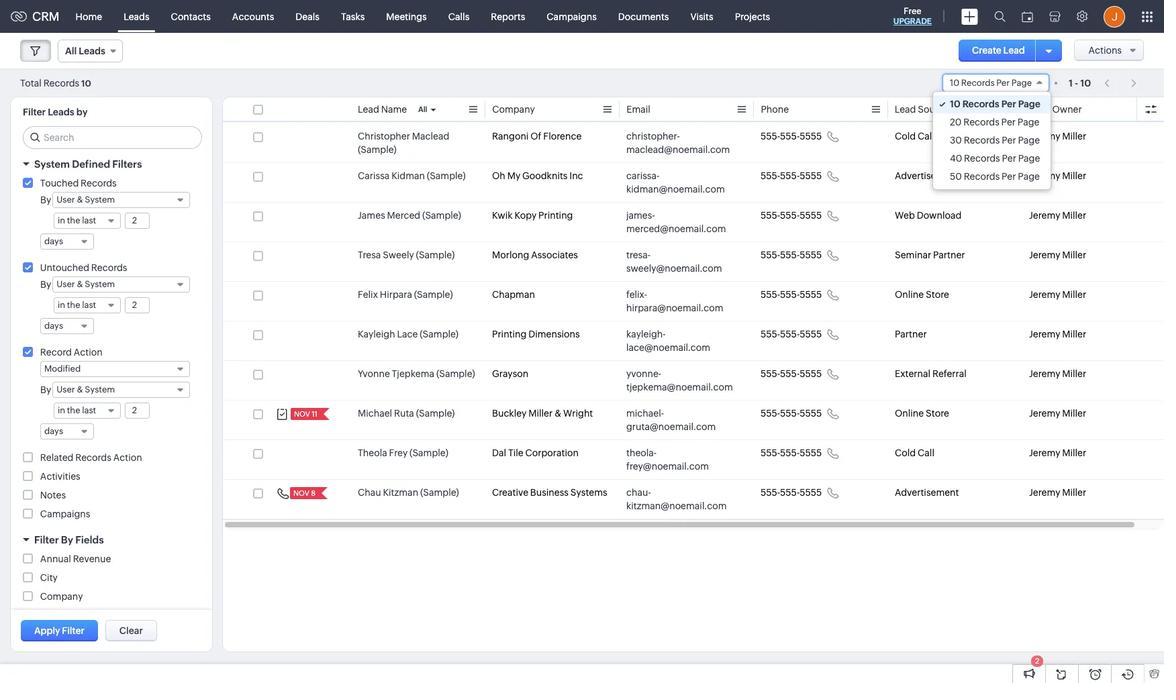 Task type: vqa. For each thing, say whether or not it's contained in the screenshot.


Task type: locate. For each thing, give the bounding box(es) containing it.
7 jeremy miller from the top
[[1030, 369, 1087, 380]]

the down untouched
[[67, 300, 80, 310]]

records up 10 records per page 'option'
[[962, 78, 995, 88]]

9 jeremy miller from the top
[[1030, 448, 1087, 459]]

cold call
[[895, 131, 935, 142], [895, 448, 935, 459]]

printing up grayson
[[492, 329, 527, 340]]

1 days from the top
[[44, 236, 63, 247]]

5 5555 from the top
[[800, 290, 822, 300]]

email
[[627, 104, 651, 115]]

per down 30 records per page
[[1003, 153, 1017, 164]]

in the last
[[58, 216, 96, 226], [58, 300, 96, 310], [58, 406, 96, 416]]

3 in from the top
[[58, 406, 65, 416]]

user down touched
[[57, 195, 75, 205]]

2 horizontal spatial leads
[[124, 11, 150, 22]]

james
[[358, 210, 385, 221]]

online store
[[895, 290, 950, 300], [895, 408, 950, 419]]

2 user from the top
[[57, 279, 75, 290]]

partner up external
[[895, 329, 927, 340]]

(sample) for kayleigh lace (sample)
[[420, 329, 459, 340]]

2 cold from the top
[[895, 448, 916, 459]]

1 horizontal spatial all
[[419, 105, 428, 114]]

per for 20 records per page option
[[1002, 117, 1016, 128]]

6 555-555-5555 from the top
[[761, 329, 822, 340]]

1 horizontal spatial company
[[492, 104, 535, 115]]

1 vertical spatial advertisement
[[895, 488, 960, 498]]

all inside field
[[65, 46, 77, 56]]

6 5555 from the top
[[800, 329, 822, 340]]

user & system down the modified
[[57, 385, 115, 395]]

3 days field from the top
[[40, 424, 94, 440]]

system down touched records
[[85, 195, 115, 205]]

6 jeremy miller from the top
[[1030, 329, 1087, 340]]

leads inside field
[[79, 46, 105, 56]]

jeremy for tresa- sweely@noemail.com
[[1030, 250, 1061, 261]]

3 the from the top
[[67, 406, 80, 416]]

rangoni of florence
[[492, 131, 582, 142]]

1 vertical spatial store
[[926, 408, 950, 419]]

1 user from the top
[[57, 195, 75, 205]]

page down lead owner
[[1018, 117, 1040, 128]]

cold call for theola- frey@noemail.com
[[895, 448, 935, 459]]

10 Records Per Page field
[[943, 74, 1050, 92]]

1 in the last from the top
[[58, 216, 96, 226]]

filter up annual
[[34, 535, 59, 546]]

last for untouched
[[82, 300, 96, 310]]

printing dimensions
[[492, 329, 580, 340]]

3 5555 from the top
[[800, 210, 822, 221]]

by down the modified
[[40, 385, 51, 396]]

0 vertical spatial user
[[57, 195, 75, 205]]

2 days from the top
[[44, 321, 63, 331]]

user & system down untouched records
[[57, 279, 115, 290]]

page for 30 records per page 'option'
[[1019, 135, 1041, 146]]

in down untouched
[[58, 300, 65, 310]]

(sample) right "hirpara"
[[414, 290, 453, 300]]

2 vertical spatial user
[[57, 385, 75, 395]]

2 jeremy from the top
[[1030, 171, 1061, 181]]

apply
[[34, 626, 60, 637]]

3 555-555-5555 from the top
[[761, 210, 822, 221]]

10 records per page option
[[934, 95, 1051, 114]]

in
[[58, 216, 65, 226], [58, 300, 65, 310], [58, 406, 65, 416]]

company
[[492, 104, 535, 115], [40, 592, 83, 603]]

1 vertical spatial leads
[[79, 46, 105, 56]]

felix hirpara (sample) link
[[358, 288, 453, 302]]

external
[[895, 369, 931, 380]]

days field up untouched
[[40, 234, 94, 250]]

all for all leads
[[65, 46, 77, 56]]

1 online from the top
[[895, 290, 925, 300]]

1 vertical spatial nov
[[294, 490, 310, 498]]

4 jeremy miller from the top
[[1030, 250, 1087, 261]]

9 5555 from the top
[[800, 448, 822, 459]]

all for all
[[419, 105, 428, 114]]

creative business systems
[[492, 488, 608, 498]]

7 jeremy from the top
[[1030, 369, 1061, 380]]

0 horizontal spatial company
[[40, 592, 83, 603]]

last down touched records
[[82, 216, 96, 226]]

revenue
[[73, 554, 111, 565]]

jeremy miller
[[1030, 131, 1087, 142], [1030, 171, 1087, 181], [1030, 210, 1087, 221], [1030, 250, 1087, 261], [1030, 290, 1087, 300], [1030, 329, 1087, 340], [1030, 369, 1087, 380], [1030, 408, 1087, 419], [1030, 448, 1087, 459], [1030, 488, 1087, 498]]

1 - 10
[[1069, 78, 1092, 88]]

1 horizontal spatial partner
[[934, 250, 966, 261]]

christopher- maclead@noemail.com
[[627, 131, 731, 155]]

wright
[[564, 408, 593, 419]]

page for 50 records per page option at right
[[1019, 171, 1041, 182]]

& down touched records
[[77, 195, 83, 205]]

4 555-555-5555 from the top
[[761, 250, 822, 261]]

10 5555 from the top
[[800, 488, 822, 498]]

days field
[[40, 234, 94, 250], [40, 318, 94, 335], [40, 424, 94, 440]]

6 jeremy from the top
[[1030, 329, 1061, 340]]

by inside dropdown button
[[61, 535, 73, 546]]

miller for yvonne- tjepkema@noemail.com
[[1063, 369, 1087, 380]]

carissa kidman (sample) link
[[358, 169, 466, 183]]

None text field
[[126, 214, 149, 228]]

1 vertical spatial printing
[[492, 329, 527, 340]]

per for 50 records per page option at right
[[1002, 171, 1017, 182]]

1 horizontal spatial leads
[[79, 46, 105, 56]]

2 advertisement from the top
[[895, 488, 960, 498]]

2 days field from the top
[[40, 318, 94, 335]]

filter inside dropdown button
[[34, 535, 59, 546]]

(sample) right frey
[[410, 448, 449, 459]]

1 vertical spatial cold call
[[895, 448, 935, 459]]

user & system down touched records
[[57, 195, 115, 205]]

5 jeremy miller from the top
[[1030, 290, 1087, 300]]

by down touched
[[40, 195, 51, 206]]

christopher- maclead@noemail.com link
[[627, 130, 734, 157]]

2 5555 from the top
[[800, 171, 822, 181]]

9 555-555-5555 from the top
[[761, 448, 822, 459]]

user & system field down modified field
[[53, 382, 190, 398]]

1 vertical spatial 10 records per page
[[951, 99, 1041, 110]]

3 jeremy from the top
[[1030, 210, 1061, 221]]

(sample) right tjepkema
[[437, 369, 475, 380]]

company up rangoni
[[492, 104, 535, 115]]

2 call from the top
[[918, 448, 935, 459]]

christopher
[[358, 131, 410, 142]]

in the last field up related records action
[[54, 403, 121, 419]]

page inside field
[[1012, 78, 1033, 88]]

5555 for yvonne- tjepkema@noemail.com
[[800, 369, 822, 380]]

notes
[[40, 490, 66, 501]]

1 horizontal spatial action
[[113, 453, 142, 464]]

1 vertical spatial filter
[[34, 535, 59, 546]]

8 5555 from the top
[[800, 408, 822, 419]]

crm link
[[11, 9, 60, 24]]

days up related
[[44, 427, 63, 437]]

555-555-5555 for theola- frey@noemail.com
[[761, 448, 822, 459]]

2 vertical spatial leads
[[48, 107, 74, 118]]

2 vertical spatial filter
[[62, 626, 85, 637]]

records down 10 records per page 'option'
[[964, 117, 1000, 128]]

1 vertical spatial cold
[[895, 448, 916, 459]]

lead for lead name
[[358, 104, 379, 115]]

calls link
[[438, 0, 481, 33]]

user & system
[[57, 195, 115, 205], [57, 279, 115, 290], [57, 385, 115, 395]]

per inside field
[[997, 78, 1010, 88]]

page down 30 records per page
[[1019, 153, 1041, 164]]

annual
[[40, 554, 71, 565]]

2 vertical spatial in
[[58, 406, 65, 416]]

store down seminar partner
[[926, 290, 950, 300]]

0 vertical spatial leads
[[124, 11, 150, 22]]

10 records per page inside 'option'
[[951, 99, 1041, 110]]

5555 for james- merced@noemail.com
[[800, 210, 822, 221]]

miller for carissa- kidman@noemail.com
[[1063, 171, 1087, 181]]

3 in the last field from the top
[[54, 403, 121, 419]]

0 vertical spatial days field
[[40, 234, 94, 250]]

0 vertical spatial call
[[918, 131, 935, 142]]

download
[[917, 210, 962, 221]]

action
[[74, 347, 103, 358], [113, 453, 142, 464]]

2 vertical spatial in the last
[[58, 406, 96, 416]]

1 555-555-5555 from the top
[[761, 131, 822, 142]]

1 jeremy miller from the top
[[1030, 131, 1087, 142]]

1 vertical spatial user & system field
[[53, 277, 190, 293]]

User & System field
[[53, 192, 190, 208], [53, 277, 190, 293], [53, 382, 190, 398]]

user down the modified
[[57, 385, 75, 395]]

5555 for michael- gruta@noemail.com
[[800, 408, 822, 419]]

page down 40 records per page at the right
[[1019, 171, 1041, 182]]

last for touched
[[82, 216, 96, 226]]

0 vertical spatial action
[[74, 347, 103, 358]]

company down city
[[40, 592, 83, 603]]

1 vertical spatial online store
[[895, 408, 950, 419]]

(sample) right kidman
[[427, 171, 466, 181]]

1 vertical spatial call
[[918, 448, 935, 459]]

jeremy for carissa- kidman@noemail.com
[[1030, 171, 1061, 181]]

3 last from the top
[[82, 406, 96, 416]]

miller for felix- hirpara@noemail.com
[[1063, 290, 1087, 300]]

2 jeremy miller from the top
[[1030, 171, 1087, 181]]

in the last down the modified
[[58, 406, 96, 416]]

jeremy for james- merced@noemail.com
[[1030, 210, 1061, 221]]

records down defined
[[81, 178, 117, 189]]

per up 20 records per page
[[1002, 99, 1017, 110]]

2 last from the top
[[82, 300, 96, 310]]

2 vertical spatial user & system
[[57, 385, 115, 395]]

1 online store from the top
[[895, 290, 950, 300]]

sweely
[[383, 250, 414, 261]]

0 vertical spatial user & system
[[57, 195, 115, 205]]

chau- kitzman@noemail.com link
[[627, 486, 734, 513]]

in the last for touched
[[58, 216, 96, 226]]

hirpara
[[380, 290, 412, 300]]

& for untouched records's user & system field
[[77, 279, 83, 290]]

2 vertical spatial days field
[[40, 424, 94, 440]]

frey@noemail.com
[[627, 462, 709, 472]]

online store down external referral
[[895, 408, 950, 419]]

0 vertical spatial online store
[[895, 290, 950, 300]]

0 vertical spatial partner
[[934, 250, 966, 261]]

9 jeremy from the top
[[1030, 448, 1061, 459]]

filter down total
[[23, 107, 46, 118]]

all up the total records 10
[[65, 46, 77, 56]]

per up 30 records per page
[[1002, 117, 1016, 128]]

in the last field
[[54, 213, 121, 229], [54, 298, 121, 314], [54, 403, 121, 419]]

3 jeremy miller from the top
[[1030, 210, 1087, 221]]

yvonne tjepkema (sample) link
[[358, 367, 475, 381]]

store
[[926, 290, 950, 300], [926, 408, 950, 419]]

0 vertical spatial 10 records per page
[[951, 78, 1033, 88]]

jeremy miller for james- merced@noemail.com
[[1030, 210, 1087, 221]]

10 records per page up 10 records per page 'option'
[[951, 78, 1033, 88]]

jeremy for theola- frey@noemail.com
[[1030, 448, 1061, 459]]

1 vertical spatial in
[[58, 300, 65, 310]]

in down the modified
[[58, 406, 65, 416]]

2 store from the top
[[926, 408, 950, 419]]

0 vertical spatial nov
[[294, 410, 310, 419]]

days for touched records
[[44, 236, 63, 247]]

by up annual revenue
[[61, 535, 73, 546]]

records
[[43, 78, 79, 88], [962, 78, 995, 88], [963, 99, 1000, 110], [964, 117, 1000, 128], [965, 135, 1001, 146], [965, 153, 1001, 164], [964, 171, 1000, 182], [81, 178, 117, 189], [91, 263, 127, 273], [75, 453, 111, 464]]

upgrade
[[894, 17, 932, 26]]

2 10 records per page from the top
[[951, 99, 1041, 110]]

last down untouched records
[[82, 300, 96, 310]]

& down untouched records
[[77, 279, 83, 290]]

(sample) right ruta
[[416, 408, 455, 419]]

2 in the last from the top
[[58, 300, 96, 310]]

leads for filter leads by
[[48, 107, 74, 118]]

1 user & system from the top
[[57, 195, 115, 205]]

0 vertical spatial last
[[82, 216, 96, 226]]

days field up related
[[40, 424, 94, 440]]

4 jeremy from the top
[[1030, 250, 1061, 261]]

campaigns right reports
[[547, 11, 597, 22]]

system for first user & system field from the bottom of the page
[[85, 385, 115, 395]]

filter for filter by fields
[[34, 535, 59, 546]]

in the last down untouched records
[[58, 300, 96, 310]]

navigation
[[1098, 73, 1145, 93]]

(sample) down christopher
[[358, 144, 397, 155]]

555-555-5555 for felix- hirpara@noemail.com
[[761, 290, 822, 300]]

modified
[[44, 364, 81, 374]]

jeremy for felix- hirpara@noemail.com
[[1030, 290, 1061, 300]]

1 vertical spatial the
[[67, 300, 80, 310]]

city
[[40, 573, 58, 584]]

home
[[76, 11, 102, 22]]

1 vertical spatial last
[[82, 300, 96, 310]]

james- merced@noemail.com link
[[627, 209, 734, 236]]

(sample) for chau kitzman (sample)
[[420, 488, 459, 498]]

miller for theola- frey@noemail.com
[[1063, 448, 1087, 459]]

advertisement for carissa- kidman@noemail.com
[[895, 171, 960, 181]]

5555
[[800, 131, 822, 142], [800, 171, 822, 181], [800, 210, 822, 221], [800, 250, 822, 261], [800, 290, 822, 300], [800, 329, 822, 340], [800, 369, 822, 380], [800, 408, 822, 419], [800, 448, 822, 459], [800, 488, 822, 498]]

3 user & system from the top
[[57, 385, 115, 395]]

nov for chau
[[294, 490, 310, 498]]

user for touched
[[57, 195, 75, 205]]

1 vertical spatial partner
[[895, 329, 927, 340]]

projects
[[735, 11, 771, 22]]

8 jeremy miller from the top
[[1030, 408, 1087, 419]]

the for untouched
[[67, 300, 80, 310]]

filter right apply
[[62, 626, 85, 637]]

deals link
[[285, 0, 330, 33]]

tile
[[508, 448, 524, 459]]

filter by fields
[[34, 535, 104, 546]]

lead left owner
[[1030, 104, 1051, 115]]

calls
[[449, 11, 470, 22]]

2 in from the top
[[58, 300, 65, 310]]

printing right kopy at the top left of the page
[[539, 210, 573, 221]]

by for untouched records's user & system field
[[40, 279, 51, 290]]

home link
[[65, 0, 113, 33]]

555-
[[761, 131, 781, 142], [781, 131, 800, 142], [761, 171, 781, 181], [781, 171, 800, 181], [761, 210, 781, 221], [781, 210, 800, 221], [761, 250, 781, 261], [781, 250, 800, 261], [761, 290, 781, 300], [781, 290, 800, 300], [761, 329, 781, 340], [781, 329, 800, 340], [761, 369, 781, 380], [781, 369, 800, 380], [761, 408, 781, 419], [781, 408, 800, 419], [761, 448, 781, 459], [781, 448, 800, 459], [761, 488, 781, 498], [781, 488, 800, 498]]

2 cold call from the top
[[895, 448, 935, 459]]

by for first user & system field from the bottom of the page
[[40, 385, 51, 396]]

in the last down touched records
[[58, 216, 96, 226]]

0 vertical spatial printing
[[539, 210, 573, 221]]

contacts
[[171, 11, 211, 22]]

the down the modified
[[67, 406, 80, 416]]

5 555-555-5555 from the top
[[761, 290, 822, 300]]

store down external referral
[[926, 408, 950, 419]]

1 cold call from the top
[[895, 131, 935, 142]]

0 vertical spatial all
[[65, 46, 77, 56]]

1 10 records per page from the top
[[951, 78, 1033, 88]]

2 user & system from the top
[[57, 279, 115, 290]]

user & system field down untouched records
[[53, 277, 190, 293]]

1 vertical spatial days field
[[40, 318, 94, 335]]

0 vertical spatial company
[[492, 104, 535, 115]]

10 555-555-5555 from the top
[[761, 488, 822, 498]]

(sample) inside "link"
[[423, 210, 461, 221]]

theola frey (sample) link
[[358, 447, 449, 460]]

(sample) right merced
[[423, 210, 461, 221]]

in the last field down untouched records
[[54, 298, 121, 314]]

chau
[[358, 488, 381, 498]]

all up maclead
[[419, 105, 428, 114]]

jeremy for kayleigh- lace@noemail.com
[[1030, 329, 1061, 340]]

tjepkema
[[392, 369, 435, 380]]

2 the from the top
[[67, 300, 80, 310]]

1 vertical spatial online
[[895, 408, 925, 419]]

1 the from the top
[[67, 216, 80, 226]]

0 vertical spatial in
[[58, 216, 65, 226]]

& down the modified
[[77, 385, 83, 395]]

name
[[381, 104, 407, 115]]

days up record
[[44, 321, 63, 331]]

row group
[[223, 124, 1165, 520]]

leads right "home" link
[[124, 11, 150, 22]]

1 in from the top
[[58, 216, 65, 226]]

leads for all leads
[[79, 46, 105, 56]]

jeremy for christopher- maclead@noemail.com
[[1030, 131, 1061, 142]]

0 vertical spatial store
[[926, 290, 950, 300]]

10 jeremy from the top
[[1030, 488, 1061, 498]]

(sample) right lace
[[420, 329, 459, 340]]

lead left source
[[895, 104, 917, 115]]

0 vertical spatial user & system field
[[53, 192, 190, 208]]

michael
[[358, 408, 392, 419]]

1 user & system field from the top
[[53, 192, 190, 208]]

0 vertical spatial campaigns
[[547, 11, 597, 22]]

None text field
[[126, 298, 149, 313], [126, 404, 149, 419], [126, 298, 149, 313], [126, 404, 149, 419]]

8 jeremy from the top
[[1030, 408, 1061, 419]]

2 555-555-5555 from the top
[[761, 171, 822, 181]]

miller for james- merced@noemail.com
[[1063, 210, 1087, 221]]

days up untouched
[[44, 236, 63, 247]]

list box
[[934, 92, 1051, 189]]

2 vertical spatial the
[[67, 406, 80, 416]]

1 vertical spatial user & system
[[57, 279, 115, 290]]

0 horizontal spatial campaigns
[[40, 509, 90, 520]]

0 vertical spatial cold
[[895, 131, 916, 142]]

campaigns link
[[536, 0, 608, 33]]

(sample) for christopher maclead (sample)
[[358, 144, 397, 155]]

2 online store from the top
[[895, 408, 950, 419]]

in the last field down touched records
[[54, 213, 121, 229]]

phone
[[761, 104, 789, 115]]

nov left 11
[[294, 410, 310, 419]]

per down 40 records per page at the right
[[1002, 171, 1017, 182]]

0 vertical spatial in the last field
[[54, 213, 121, 229]]

record
[[40, 347, 72, 358]]

carissa-
[[627, 171, 660, 181]]

1 vertical spatial all
[[419, 105, 428, 114]]

(sample) inside christopher maclead (sample)
[[358, 144, 397, 155]]

0 horizontal spatial leads
[[48, 107, 74, 118]]

1 in the last field from the top
[[54, 213, 121, 229]]

in down touched
[[58, 216, 65, 226]]

leads left 'by'
[[48, 107, 74, 118]]

0 vertical spatial in the last
[[58, 216, 96, 226]]

system up touched
[[34, 159, 70, 170]]

lace
[[397, 329, 418, 340]]

0 vertical spatial days
[[44, 236, 63, 247]]

nov for michael
[[294, 410, 310, 419]]

per for 30 records per page 'option'
[[1002, 135, 1017, 146]]

(sample) right 'sweely'
[[416, 250, 455, 261]]

1 vertical spatial days
[[44, 321, 63, 331]]

reports
[[491, 11, 526, 22]]

30 records per page option
[[934, 132, 1051, 150]]

in the last for untouched
[[58, 300, 96, 310]]

1 5555 from the top
[[800, 131, 822, 142]]

jeremy for yvonne- tjepkema@noemail.com
[[1030, 369, 1061, 380]]

chapman
[[492, 290, 535, 300]]

0 vertical spatial the
[[67, 216, 80, 226]]

web
[[895, 210, 916, 221]]

cold for christopher- maclead@noemail.com
[[895, 131, 916, 142]]

2 vertical spatial user & system field
[[53, 382, 190, 398]]

user & system for touched
[[57, 195, 115, 205]]

user & system field down "filters"
[[53, 192, 190, 208]]

10 jeremy miller from the top
[[1030, 488, 1087, 498]]

yvonne- tjepkema@noemail.com
[[627, 369, 734, 393]]

system for untouched records's user & system field
[[85, 279, 115, 290]]

lead right create
[[1004, 45, 1026, 56]]

lead left name
[[358, 104, 379, 115]]

2 vertical spatial days
[[44, 427, 63, 437]]

lead inside 'button'
[[1004, 45, 1026, 56]]

1 last from the top
[[82, 216, 96, 226]]

store for felix- hirpara@noemail.com
[[926, 290, 950, 300]]

call for theola- frey@noemail.com
[[918, 448, 935, 459]]

& left the wright
[[555, 408, 562, 419]]

cold
[[895, 131, 916, 142], [895, 448, 916, 459]]

0 vertical spatial advertisement
[[895, 171, 960, 181]]

last up related records action
[[82, 406, 96, 416]]

store for michael- gruta@noemail.com
[[926, 408, 950, 419]]

miller for christopher- maclead@noemail.com
[[1063, 131, 1087, 142]]

partner right the seminar
[[934, 250, 966, 261]]

campaigns down notes
[[40, 509, 90, 520]]

10 records per page inside field
[[951, 78, 1033, 88]]

0 horizontal spatial printing
[[492, 329, 527, 340]]

per up 10 records per page 'option'
[[997, 78, 1010, 88]]

chau kitzman (sample) link
[[358, 486, 459, 500]]

system defined filters button
[[11, 152, 212, 176]]

online down the seminar
[[895, 290, 925, 300]]

1 store from the top
[[926, 290, 950, 300]]

5555 for kayleigh- lace@noemail.com
[[800, 329, 822, 340]]

records down 20 records per page option
[[965, 135, 1001, 146]]

555-555-5555 for christopher- maclead@noemail.com
[[761, 131, 822, 142]]

online store down seminar partner
[[895, 290, 950, 300]]

1 jeremy from the top
[[1030, 131, 1061, 142]]

online down external
[[895, 408, 925, 419]]

page left owner
[[1019, 99, 1041, 110]]

8 555-555-5555 from the top
[[761, 408, 822, 419]]

5 jeremy from the top
[[1030, 290, 1061, 300]]

2 vertical spatial last
[[82, 406, 96, 416]]

the
[[67, 216, 80, 226], [67, 300, 80, 310], [67, 406, 80, 416]]

jeremy miller for felix- hirpara@noemail.com
[[1030, 290, 1087, 300]]

7 5555 from the top
[[800, 369, 822, 380]]

1 horizontal spatial campaigns
[[547, 11, 597, 22]]

0 vertical spatial online
[[895, 290, 925, 300]]

kitzman@noemail.com
[[627, 501, 727, 512]]

2 user & system field from the top
[[53, 277, 190, 293]]

10
[[1081, 78, 1092, 88], [951, 78, 960, 88], [81, 78, 91, 88], [951, 99, 961, 110]]

system defined filters
[[34, 159, 142, 170]]

miller for chau- kitzman@noemail.com
[[1063, 488, 1087, 498]]

by down untouched
[[40, 279, 51, 290]]

goodknits
[[523, 171, 568, 181]]

1 cold from the top
[[895, 131, 916, 142]]

1 call from the top
[[918, 131, 935, 142]]

source
[[919, 104, 950, 115]]

2 online from the top
[[895, 408, 925, 419]]

0 horizontal spatial all
[[65, 46, 77, 56]]

1 days field from the top
[[40, 234, 94, 250]]

days field up record action at left bottom
[[40, 318, 94, 335]]

system down modified field
[[85, 385, 115, 395]]

0 vertical spatial filter
[[23, 107, 46, 118]]

2 in the last field from the top
[[54, 298, 121, 314]]

7 555-555-5555 from the top
[[761, 369, 822, 380]]

calendar image
[[1022, 11, 1034, 22]]

2 vertical spatial in the last field
[[54, 403, 121, 419]]

the down touched records
[[67, 216, 80, 226]]

advertisement for chau- kitzman@noemail.com
[[895, 488, 960, 498]]

40 records per page option
[[934, 150, 1051, 168]]

user down untouched
[[57, 279, 75, 290]]

nov left 8
[[294, 490, 310, 498]]

4 5555 from the top
[[800, 250, 822, 261]]

free
[[904, 6, 922, 16]]

1 advertisement from the top
[[895, 171, 960, 181]]

&
[[77, 195, 83, 205], [77, 279, 83, 290], [77, 385, 83, 395], [555, 408, 562, 419]]

1 vertical spatial in the last field
[[54, 298, 121, 314]]

& for first user & system field from the bottom of the page
[[77, 385, 83, 395]]

0 horizontal spatial partner
[[895, 329, 927, 340]]

40 records per page
[[951, 153, 1041, 164]]

1 vertical spatial user
[[57, 279, 75, 290]]

30 records per page
[[951, 135, 1041, 146]]

system down untouched records
[[85, 279, 115, 290]]

leads down home
[[79, 46, 105, 56]]

1 vertical spatial in the last
[[58, 300, 96, 310]]

& for user & system field related to touched records
[[77, 195, 83, 205]]

10 records per page up 20 records per page
[[951, 99, 1041, 110]]

filters
[[112, 159, 142, 170]]

nov 8 link
[[290, 488, 317, 500]]

20
[[951, 117, 962, 128]]

10 inside 10 records per page 'option'
[[951, 99, 961, 110]]

create lead
[[973, 45, 1026, 56]]

0 vertical spatial cold call
[[895, 131, 935, 142]]



Task type: describe. For each thing, give the bounding box(es) containing it.
oh
[[492, 171, 506, 181]]

buckley
[[492, 408, 527, 419]]

online for felix- hirpara@noemail.com
[[895, 290, 925, 300]]

kayleigh
[[358, 329, 395, 340]]

rangoni
[[492, 131, 529, 142]]

morlong associates
[[492, 250, 578, 261]]

associates
[[531, 250, 578, 261]]

hirpara@noemail.com
[[627, 303, 724, 314]]

5555 for christopher- maclead@noemail.com
[[800, 131, 822, 142]]

tresa- sweely@noemail.com link
[[627, 249, 734, 275]]

1 horizontal spatial printing
[[539, 210, 573, 221]]

tresa sweely (sample) link
[[358, 249, 455, 262]]

5555 for chau- kitzman@noemail.com
[[800, 488, 822, 498]]

theola
[[358, 448, 387, 459]]

felix-
[[627, 290, 648, 300]]

yvonne tjepkema (sample)
[[358, 369, 475, 380]]

filter for filter leads by
[[23, 107, 46, 118]]

contacts link
[[160, 0, 222, 33]]

accounts
[[232, 11, 274, 22]]

jeremy miller for tresa- sweely@noemail.com
[[1030, 250, 1087, 261]]

50 records per page option
[[934, 168, 1051, 186]]

gruta@noemail.com
[[627, 422, 716, 433]]

visits link
[[680, 0, 725, 33]]

theola- frey@noemail.com link
[[627, 447, 734, 474]]

systems
[[571, 488, 608, 498]]

documents
[[619, 11, 669, 22]]

3 user from the top
[[57, 385, 75, 395]]

jeremy for chau- kitzman@noemail.com
[[1030, 488, 1061, 498]]

kopy
[[515, 210, 537, 221]]

create menu element
[[954, 0, 987, 33]]

christopher maclead (sample)
[[358, 131, 450, 155]]

online for michael- gruta@noemail.com
[[895, 408, 925, 419]]

untouched
[[40, 263, 89, 273]]

records up filter leads by
[[43, 78, 79, 88]]

(sample) for felix hirpara (sample)
[[414, 290, 453, 300]]

filter by fields button
[[11, 529, 212, 552]]

555-555-5555 for tresa- sweely@noemail.com
[[761, 250, 822, 261]]

online store for felix- hirpara@noemail.com
[[895, 290, 950, 300]]

(sample) for theola frey (sample)
[[410, 448, 449, 459]]

nov 11 link
[[291, 408, 319, 421]]

visits
[[691, 11, 714, 22]]

3 user & system field from the top
[[53, 382, 190, 398]]

carissa
[[358, 171, 390, 181]]

online store for michael- gruta@noemail.com
[[895, 408, 950, 419]]

-
[[1076, 78, 1079, 88]]

(sample) for michael ruta (sample)
[[416, 408, 455, 419]]

corporation
[[526, 448, 579, 459]]

days for untouched records
[[44, 321, 63, 331]]

activities
[[40, 472, 80, 482]]

cold call for christopher- maclead@noemail.com
[[895, 131, 935, 142]]

lead source
[[895, 104, 950, 115]]

profile element
[[1096, 0, 1134, 33]]

records down 40 records per page option
[[964, 171, 1000, 182]]

related
[[40, 453, 74, 464]]

frey
[[389, 448, 408, 459]]

fields
[[75, 535, 104, 546]]

lead for lead owner
[[1030, 104, 1051, 115]]

page for 20 records per page option
[[1018, 117, 1040, 128]]

tasks
[[341, 11, 365, 22]]

in for touched
[[58, 216, 65, 226]]

lead for lead source
[[895, 104, 917, 115]]

maclead
[[412, 131, 450, 142]]

documents link
[[608, 0, 680, 33]]

20 records per page option
[[934, 114, 1051, 132]]

jeremy miller for carissa- kidman@noemail.com
[[1030, 171, 1087, 181]]

in for untouched
[[58, 300, 65, 310]]

days field for untouched
[[40, 318, 94, 335]]

8
[[311, 490, 316, 498]]

profile image
[[1104, 6, 1126, 27]]

user & system for untouched
[[57, 279, 115, 290]]

20 records per page
[[951, 117, 1040, 128]]

40
[[951, 153, 963, 164]]

felix- hirpara@noemail.com
[[627, 290, 724, 314]]

1 vertical spatial action
[[113, 453, 142, 464]]

555-555-5555 for carissa- kidman@noemail.com
[[761, 171, 822, 181]]

jeremy miller for yvonne- tjepkema@noemail.com
[[1030, 369, 1087, 380]]

jeremy miller for chau- kitzman@noemail.com
[[1030, 488, 1087, 498]]

records up 20 records per page option
[[963, 99, 1000, 110]]

meetings
[[386, 11, 427, 22]]

carissa- kidman@noemail.com
[[627, 171, 725, 195]]

record action
[[40, 347, 103, 358]]

miller for michael- gruta@noemail.com
[[1063, 408, 1087, 419]]

5555 for carissa- kidman@noemail.com
[[800, 171, 822, 181]]

system inside dropdown button
[[34, 159, 70, 170]]

2
[[1036, 658, 1040, 666]]

Search text field
[[24, 127, 202, 148]]

tresa-
[[627, 250, 651, 261]]

30
[[951, 135, 963, 146]]

list box containing 10 records per page
[[934, 92, 1051, 189]]

external referral
[[895, 369, 967, 380]]

(sample) for tresa sweely (sample)
[[416, 250, 455, 261]]

filter inside button
[[62, 626, 85, 637]]

1 vertical spatial campaigns
[[40, 509, 90, 520]]

records right related
[[75, 453, 111, 464]]

search element
[[987, 0, 1014, 33]]

page for 40 records per page option
[[1019, 153, 1041, 164]]

records inside field
[[962, 78, 995, 88]]

felix
[[358, 290, 378, 300]]

miller for kayleigh- lace@noemail.com
[[1063, 329, 1087, 340]]

all leads
[[65, 46, 105, 56]]

10 inside 10 records per page field
[[951, 78, 960, 88]]

All Leads field
[[58, 40, 123, 62]]

jeremy miller for michael- gruta@noemail.com
[[1030, 408, 1087, 419]]

50 records per page
[[951, 171, 1041, 182]]

total
[[20, 78, 42, 88]]

5555 for theola- frey@noemail.com
[[800, 448, 822, 459]]

5555 for tresa- sweely@noemail.com
[[800, 250, 822, 261]]

Modified field
[[40, 361, 190, 378]]

jeremy miller for christopher- maclead@noemail.com
[[1030, 131, 1087, 142]]

michael-
[[627, 408, 664, 419]]

touched
[[40, 178, 79, 189]]

555-555-5555 for kayleigh- lace@noemail.com
[[761, 329, 822, 340]]

defined
[[72, 159, 110, 170]]

lace@noemail.com
[[627, 343, 711, 353]]

james- merced@noemail.com
[[627, 210, 727, 234]]

tresa sweely (sample)
[[358, 250, 455, 261]]

chau- kitzman@noemail.com
[[627, 488, 727, 512]]

create menu image
[[962, 8, 979, 25]]

free upgrade
[[894, 6, 932, 26]]

morlong
[[492, 250, 530, 261]]

user for untouched
[[57, 279, 75, 290]]

in the last field for touched
[[54, 213, 121, 229]]

3 days from the top
[[44, 427, 63, 437]]

0 horizontal spatial action
[[74, 347, 103, 358]]

50
[[951, 171, 963, 182]]

call for christopher- maclead@noemail.com
[[918, 131, 935, 142]]

james merced (sample)
[[358, 210, 461, 221]]

search image
[[995, 11, 1006, 22]]

555-555-5555 for yvonne- tjepkema@noemail.com
[[761, 369, 822, 380]]

campaigns inside 'link'
[[547, 11, 597, 22]]

10 inside the total records 10
[[81, 78, 91, 88]]

michael ruta (sample)
[[358, 408, 455, 419]]

(sample) for yvonne tjepkema (sample)
[[437, 369, 475, 380]]

inc
[[570, 171, 584, 181]]

system for user & system field related to touched records
[[85, 195, 115, 205]]

555-555-5555 for michael- gruta@noemail.com
[[761, 408, 822, 419]]

days field for touched
[[40, 234, 94, 250]]

yvonne
[[358, 369, 390, 380]]

row group containing christopher maclead (sample)
[[223, 124, 1165, 520]]

nov 11
[[294, 410, 318, 419]]

kidman@noemail.com
[[627, 184, 725, 195]]

in the last field for untouched
[[54, 298, 121, 314]]

3 in the last from the top
[[58, 406, 96, 416]]

records right untouched
[[91, 263, 127, 273]]

miller for tresa- sweely@noemail.com
[[1063, 250, 1087, 261]]

555-555-5555 for chau- kitzman@noemail.com
[[761, 488, 822, 498]]

jeremy miller for kayleigh- lace@noemail.com
[[1030, 329, 1087, 340]]

5555 for felix- hirpara@noemail.com
[[800, 290, 822, 300]]

user & system field for untouched records
[[53, 277, 190, 293]]

owner
[[1053, 104, 1083, 115]]

user & system field for touched records
[[53, 192, 190, 208]]

the for touched
[[67, 216, 80, 226]]

yvonne- tjepkema@noemail.com link
[[627, 367, 734, 394]]

chau kitzman (sample)
[[358, 488, 459, 498]]

by for user & system field related to touched records
[[40, 195, 51, 206]]

1 vertical spatial company
[[40, 592, 83, 603]]

per for 10 records per page 'option'
[[1002, 99, 1017, 110]]

records down 30 records per page 'option'
[[965, 153, 1001, 164]]

referral
[[933, 369, 967, 380]]

seminar partner
[[895, 250, 966, 261]]

business
[[531, 488, 569, 498]]

(sample) for james merced (sample)
[[423, 210, 461, 221]]

jeremy miller for theola- frey@noemail.com
[[1030, 448, 1087, 459]]

(sample) for carissa kidman (sample)
[[427, 171, 466, 181]]

felix- hirpara@noemail.com link
[[627, 288, 734, 315]]

web download
[[895, 210, 962, 221]]

sweely@noemail.com
[[627, 263, 723, 274]]

555-555-5555 for james- merced@noemail.com
[[761, 210, 822, 221]]

by
[[76, 107, 88, 118]]

christopher-
[[627, 131, 680, 142]]

cold for theola- frey@noemail.com
[[895, 448, 916, 459]]

lead owner
[[1030, 104, 1083, 115]]

page for 10 records per page 'option'
[[1019, 99, 1041, 110]]

michael- gruta@noemail.com link
[[627, 407, 734, 434]]



